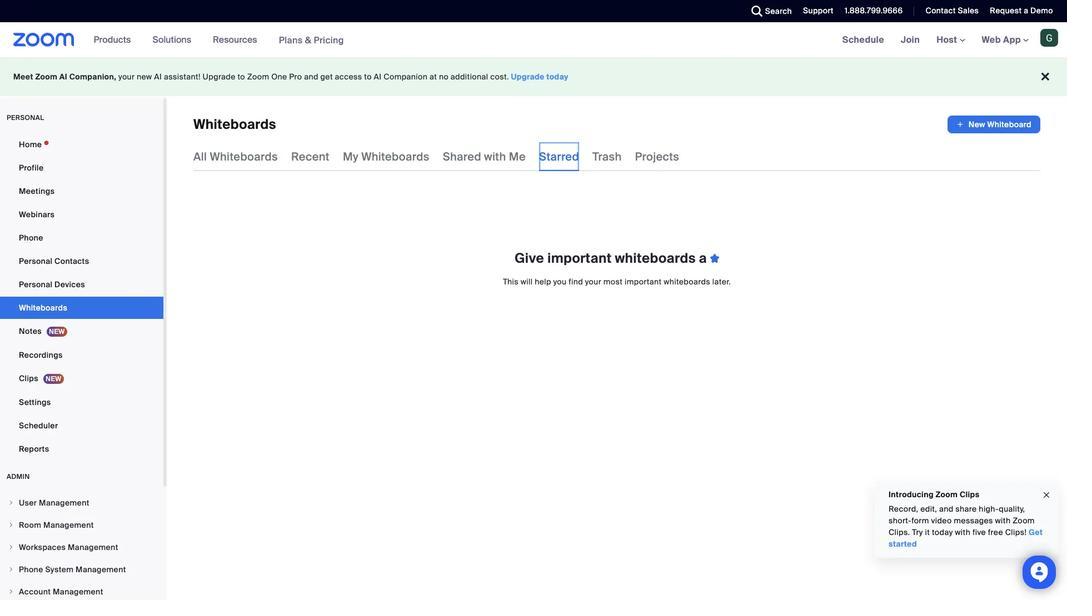 Task type: describe. For each thing, give the bounding box(es) containing it.
settings link
[[0, 391, 163, 414]]

user management
[[19, 498, 89, 508]]

1 vertical spatial important
[[625, 277, 662, 287]]

phone system management menu item
[[0, 559, 163, 580]]

workspaces management menu item
[[0, 537, 163, 558]]

new
[[137, 72, 152, 82]]

meet zoom ai companion, your new ai assistant! upgrade to zoom one pro and get access to ai companion at no additional cost. upgrade today
[[13, 72, 569, 82]]

0 vertical spatial whiteboards
[[615, 250, 696, 267]]

phone link
[[0, 227, 163, 249]]

meetings navigation
[[834, 22, 1068, 58]]

admin
[[7, 473, 30, 482]]

workspaces management
[[19, 543, 118, 553]]

give
[[515, 250, 544, 267]]

products button
[[94, 22, 136, 58]]

1 to from the left
[[238, 72, 245, 82]]

personal devices
[[19, 280, 85, 290]]

quality,
[[999, 504, 1025, 514]]

edit,
[[921, 504, 938, 514]]

meetings
[[19, 186, 55, 196]]

account management
[[19, 587, 103, 597]]

recordings
[[19, 350, 63, 360]]

will
[[521, 277, 533, 287]]

one
[[271, 72, 287, 82]]

shared
[[443, 150, 481, 164]]

your inside meet zoom ai companion, footer
[[118, 72, 135, 82]]

record,
[[889, 504, 919, 514]]

zoom left the one
[[247, 72, 269, 82]]

web
[[982, 34, 1001, 46]]

all whiteboards
[[193, 150, 278, 164]]

reports
[[19, 444, 49, 454]]

whiteboards right my
[[361, 150, 430, 164]]

right image for account management
[[8, 589, 14, 595]]

it
[[925, 528, 930, 538]]

workspaces
[[19, 543, 66, 553]]

meet zoom ai companion, footer
[[0, 58, 1068, 96]]

try
[[912, 528, 923, 538]]

resources
[[213, 34, 257, 46]]

phone system management
[[19, 565, 126, 575]]

short-
[[889, 516, 912, 526]]

and inside meet zoom ai companion, footer
[[304, 72, 319, 82]]

room
[[19, 520, 41, 530]]

search button
[[743, 0, 795, 22]]

contact
[[926, 6, 956, 16]]

user management menu item
[[0, 493, 163, 514]]

profile link
[[0, 157, 163, 179]]

introducing zoom clips
[[889, 490, 980, 500]]

notes
[[19, 326, 42, 336]]

schedule link
[[834, 22, 893, 58]]

recordings link
[[0, 344, 163, 366]]

notes link
[[0, 320, 163, 343]]

add image
[[957, 119, 965, 130]]

zoom inside record, edit, and share high-quality, short-form video messages with zoom clips. try it today with five free clips!
[[1013, 516, 1035, 526]]

help
[[535, 277, 551, 287]]

whiteboard
[[988, 120, 1032, 130]]

join link
[[893, 22, 929, 58]]

room management
[[19, 520, 94, 530]]

messages
[[954, 516, 993, 526]]

form
[[912, 516, 929, 526]]

my whiteboards
[[343, 150, 430, 164]]

upgrade today link
[[511, 72, 569, 82]]

this
[[503, 277, 519, 287]]

close image
[[1043, 489, 1051, 502]]

1 vertical spatial whiteboards
[[664, 277, 711, 287]]

at
[[430, 72, 437, 82]]

you
[[554, 277, 567, 287]]

scheduler link
[[0, 415, 163, 437]]

personal contacts link
[[0, 250, 163, 272]]

right image for room management
[[8, 522, 14, 529]]

management for workspaces management
[[68, 543, 118, 553]]

personal contacts
[[19, 256, 89, 266]]

plans & pricing
[[279, 34, 344, 46]]

clips.
[[889, 528, 910, 538]]

meetings link
[[0, 180, 163, 202]]

webinars
[[19, 210, 55, 220]]

new whiteboard button
[[948, 116, 1041, 133]]

pro
[[289, 72, 302, 82]]

2 upgrade from the left
[[511, 72, 545, 82]]

2 ai from the left
[[154, 72, 162, 82]]

schedule
[[843, 34, 885, 46]]

pricing
[[314, 34, 344, 46]]

personal devices link
[[0, 274, 163, 296]]

demo
[[1031, 6, 1054, 16]]

today inside meet zoom ai companion, footer
[[547, 72, 569, 82]]

most
[[604, 277, 623, 287]]

1 horizontal spatial your
[[585, 277, 602, 287]]

get
[[1029, 528, 1043, 538]]

phone for phone system management
[[19, 565, 43, 575]]

whiteboards inside personal menu menu
[[19, 303, 67, 313]]

with inside tabs of all whiteboard page tab list
[[484, 150, 506, 164]]

no
[[439, 72, 449, 82]]

request a demo
[[990, 6, 1054, 16]]

2 horizontal spatial with
[[996, 516, 1011, 526]]

user
[[19, 498, 37, 508]]

personal
[[7, 113, 44, 122]]

shared with me
[[443, 150, 526, 164]]



Task type: locate. For each thing, give the bounding box(es) containing it.
whiteboards down personal devices on the top left of the page
[[19, 303, 67, 313]]

important right most
[[625, 277, 662, 287]]

management for room management
[[43, 520, 94, 530]]

management down phone system management menu item
[[53, 587, 103, 597]]

management up room management
[[39, 498, 89, 508]]

upgrade right cost.
[[511, 72, 545, 82]]

to right "access"
[[364, 72, 372, 82]]

tabs of all whiteboard page tab list
[[193, 142, 680, 171]]

today inside record, edit, and share high-quality, short-form video messages with zoom clips. try it today with five free clips!
[[932, 528, 953, 538]]

1 vertical spatial with
[[996, 516, 1011, 526]]

0 horizontal spatial with
[[484, 150, 506, 164]]

assistant!
[[164, 72, 201, 82]]

video
[[932, 516, 952, 526]]

0 vertical spatial with
[[484, 150, 506, 164]]

your
[[118, 72, 135, 82], [585, 277, 602, 287]]

get started
[[889, 528, 1043, 549]]

admin menu menu
[[0, 493, 163, 600]]

whiteboards up the all whiteboards
[[193, 116, 276, 133]]

1 horizontal spatial upgrade
[[511, 72, 545, 82]]

0 vertical spatial today
[[547, 72, 569, 82]]

and left get
[[304, 72, 319, 82]]

phone inside personal menu menu
[[19, 233, 43, 243]]

right image
[[8, 500, 14, 507], [8, 522, 14, 529], [8, 544, 14, 551], [8, 589, 14, 595]]

1 vertical spatial phone
[[19, 565, 43, 575]]

1 vertical spatial personal
[[19, 280, 52, 290]]

and up the video
[[940, 504, 954, 514]]

give important whiteboards a
[[515, 250, 711, 267]]

all
[[193, 150, 207, 164]]

upgrade
[[203, 72, 236, 82], [511, 72, 545, 82]]

0 horizontal spatial upgrade
[[203, 72, 236, 82]]

0 vertical spatial and
[[304, 72, 319, 82]]

account management menu item
[[0, 582, 163, 600]]

products
[[94, 34, 131, 46]]

2 vertical spatial with
[[955, 528, 971, 538]]

1 vertical spatial and
[[940, 504, 954, 514]]

personal menu menu
[[0, 133, 163, 461]]

with left me
[[484, 150, 506, 164]]

management for account management
[[53, 587, 103, 597]]

settings
[[19, 398, 51, 408]]

zoom
[[35, 72, 57, 82], [247, 72, 269, 82], [936, 490, 958, 500], [1013, 516, 1035, 526]]

management inside room management menu item
[[43, 520, 94, 530]]

0 horizontal spatial a
[[699, 250, 707, 267]]

me
[[509, 150, 526, 164]]

projects
[[635, 150, 680, 164]]

personal down the personal contacts
[[19, 280, 52, 290]]

management inside workspaces management menu item
[[68, 543, 118, 553]]

2 personal from the top
[[19, 280, 52, 290]]

search
[[765, 6, 792, 16]]

right image left room
[[8, 522, 14, 529]]

0 horizontal spatial clips
[[19, 374, 38, 384]]

additional
[[451, 72, 488, 82]]

3 ai from the left
[[374, 72, 382, 82]]

ai left companion
[[374, 72, 382, 82]]

management up account management menu item
[[76, 565, 126, 575]]

right image up right icon at left
[[8, 544, 14, 551]]

important up find
[[548, 250, 612, 267]]

a
[[1024, 6, 1029, 16], [699, 250, 707, 267]]

0 vertical spatial important
[[548, 250, 612, 267]]

plans & pricing link
[[279, 34, 344, 46], [279, 34, 344, 46]]

free
[[988, 528, 1004, 538]]

and
[[304, 72, 319, 82], [940, 504, 954, 514]]

web app button
[[982, 34, 1029, 46]]

phone down "webinars"
[[19, 233, 43, 243]]

right image inside room management menu item
[[8, 522, 14, 529]]

recent
[[291, 150, 330, 164]]

sales
[[958, 6, 979, 16]]

1 horizontal spatial to
[[364, 72, 372, 82]]

1 right image from the top
[[8, 500, 14, 507]]

2 right image from the top
[[8, 522, 14, 529]]

right image for user management
[[8, 500, 14, 507]]

upgrade down product information navigation
[[203, 72, 236, 82]]

management inside account management menu item
[[53, 587, 103, 597]]

right image for workspaces management
[[8, 544, 14, 551]]

resources button
[[213, 22, 262, 58]]

record, edit, and share high-quality, short-form video messages with zoom clips. try it today with five free clips!
[[889, 504, 1035, 538]]

1 horizontal spatial with
[[955, 528, 971, 538]]

banner
[[0, 22, 1068, 58]]

0 vertical spatial your
[[118, 72, 135, 82]]

personal for personal devices
[[19, 280, 52, 290]]

reports link
[[0, 438, 163, 460]]

app
[[1004, 34, 1021, 46]]

management for user management
[[39, 498, 89, 508]]

1 phone from the top
[[19, 233, 43, 243]]

trash
[[593, 150, 622, 164]]

and inside record, edit, and share high-quality, short-form video messages with zoom clips. try it today with five free clips!
[[940, 504, 954, 514]]

0 horizontal spatial today
[[547, 72, 569, 82]]

1 vertical spatial your
[[585, 277, 602, 287]]

profile
[[19, 163, 44, 173]]

meet
[[13, 72, 33, 82]]

get
[[321, 72, 333, 82]]

1 vertical spatial a
[[699, 250, 707, 267]]

solutions button
[[153, 22, 196, 58]]

right image inside account management menu item
[[8, 589, 14, 595]]

room management menu item
[[0, 515, 163, 536]]

clips
[[19, 374, 38, 384], [960, 490, 980, 500]]

0 horizontal spatial ai
[[59, 72, 67, 82]]

my
[[343, 150, 359, 164]]

support
[[803, 6, 834, 16]]

0 vertical spatial clips
[[19, 374, 38, 384]]

management up phone system management menu item
[[68, 543, 118, 553]]

1 vertical spatial today
[[932, 528, 953, 538]]

system
[[45, 565, 74, 575]]

zoom logo image
[[13, 33, 74, 47]]

personal inside 'link'
[[19, 280, 52, 290]]

&
[[305, 34, 312, 46]]

1.888.799.9666 button
[[837, 0, 906, 22], [845, 6, 903, 16]]

product information navigation
[[85, 22, 352, 58]]

high-
[[979, 504, 999, 514]]

right image inside user management menu item
[[8, 500, 14, 507]]

1 horizontal spatial clips
[[960, 490, 980, 500]]

whiteboards up the this will help you find your most important whiteboards later.
[[615, 250, 696, 267]]

clips inside personal menu menu
[[19, 374, 38, 384]]

access
[[335, 72, 362, 82]]

contacts
[[55, 256, 89, 266]]

account
[[19, 587, 51, 597]]

five
[[973, 528, 986, 538]]

with
[[484, 150, 506, 164], [996, 516, 1011, 526], [955, 528, 971, 538]]

4 right image from the top
[[8, 589, 14, 595]]

phone inside menu item
[[19, 565, 43, 575]]

0 horizontal spatial your
[[118, 72, 135, 82]]

home link
[[0, 133, 163, 156]]

right image left user
[[8, 500, 14, 507]]

zoom right meet
[[35, 72, 57, 82]]

with down messages
[[955, 528, 971, 538]]

cost.
[[491, 72, 509, 82]]

0 vertical spatial personal
[[19, 256, 52, 266]]

0 horizontal spatial important
[[548, 250, 612, 267]]

phone for phone
[[19, 233, 43, 243]]

0 vertical spatial phone
[[19, 233, 43, 243]]

management inside user management menu item
[[39, 498, 89, 508]]

clips up the settings
[[19, 374, 38, 384]]

0 horizontal spatial and
[[304, 72, 319, 82]]

2 to from the left
[[364, 72, 372, 82]]

your left new
[[118, 72, 135, 82]]

0 horizontal spatial to
[[238, 72, 245, 82]]

3 right image from the top
[[8, 544, 14, 551]]

zoom up the clips!
[[1013, 516, 1035, 526]]

contact sales link
[[918, 0, 982, 22], [926, 6, 979, 16]]

2 horizontal spatial ai
[[374, 72, 382, 82]]

1 horizontal spatial today
[[932, 528, 953, 538]]

with up free
[[996, 516, 1011, 526]]

get started link
[[889, 528, 1043, 549]]

ai left companion,
[[59, 72, 67, 82]]

zoom up edit,
[[936, 490, 958, 500]]

personal for personal contacts
[[19, 256, 52, 266]]

whiteboards application
[[193, 116, 1041, 133]]

management inside phone system management menu item
[[76, 565, 126, 575]]

banner containing products
[[0, 22, 1068, 58]]

1 horizontal spatial ai
[[154, 72, 162, 82]]

whiteboards inside application
[[193, 116, 276, 133]]

profile picture image
[[1041, 29, 1059, 47]]

find
[[569, 277, 583, 287]]

0 vertical spatial a
[[1024, 6, 1029, 16]]

clips up share
[[960, 490, 980, 500]]

1 horizontal spatial and
[[940, 504, 954, 514]]

phone
[[19, 233, 43, 243], [19, 565, 43, 575]]

whiteboards left the later.
[[664, 277, 711, 287]]

companion
[[384, 72, 428, 82]]

host
[[937, 34, 960, 46]]

1 horizontal spatial a
[[1024, 6, 1029, 16]]

new
[[969, 120, 986, 130]]

request
[[990, 6, 1022, 16]]

management up workspaces management
[[43, 520, 94, 530]]

devices
[[55, 280, 85, 290]]

solutions
[[153, 34, 191, 46]]

right image down right icon at left
[[8, 589, 14, 595]]

2 phone from the top
[[19, 565, 43, 575]]

starred
[[539, 150, 579, 164]]

scheduler
[[19, 421, 58, 431]]

personal
[[19, 256, 52, 266], [19, 280, 52, 290]]

right image inside workspaces management menu item
[[8, 544, 14, 551]]

1 ai from the left
[[59, 72, 67, 82]]

host button
[[937, 34, 966, 46]]

personal up personal devices on the top left of the page
[[19, 256, 52, 266]]

webinars link
[[0, 203, 163, 226]]

whiteboards
[[615, 250, 696, 267], [664, 277, 711, 287]]

introducing
[[889, 490, 934, 500]]

join
[[901, 34, 920, 46]]

your right find
[[585, 277, 602, 287]]

1 horizontal spatial important
[[625, 277, 662, 287]]

this will help you find your most important whiteboards later.
[[503, 277, 731, 287]]

whiteboards right all
[[210, 150, 278, 164]]

phone right right icon at left
[[19, 565, 43, 575]]

to down the resources dropdown button
[[238, 72, 245, 82]]

1 personal from the top
[[19, 256, 52, 266]]

right image
[[8, 567, 14, 573]]

ai right new
[[154, 72, 162, 82]]

1 upgrade from the left
[[203, 72, 236, 82]]

1 vertical spatial clips
[[960, 490, 980, 500]]



Task type: vqa. For each thing, say whether or not it's contained in the screenshot.
PERSONAL DEVICES link
yes



